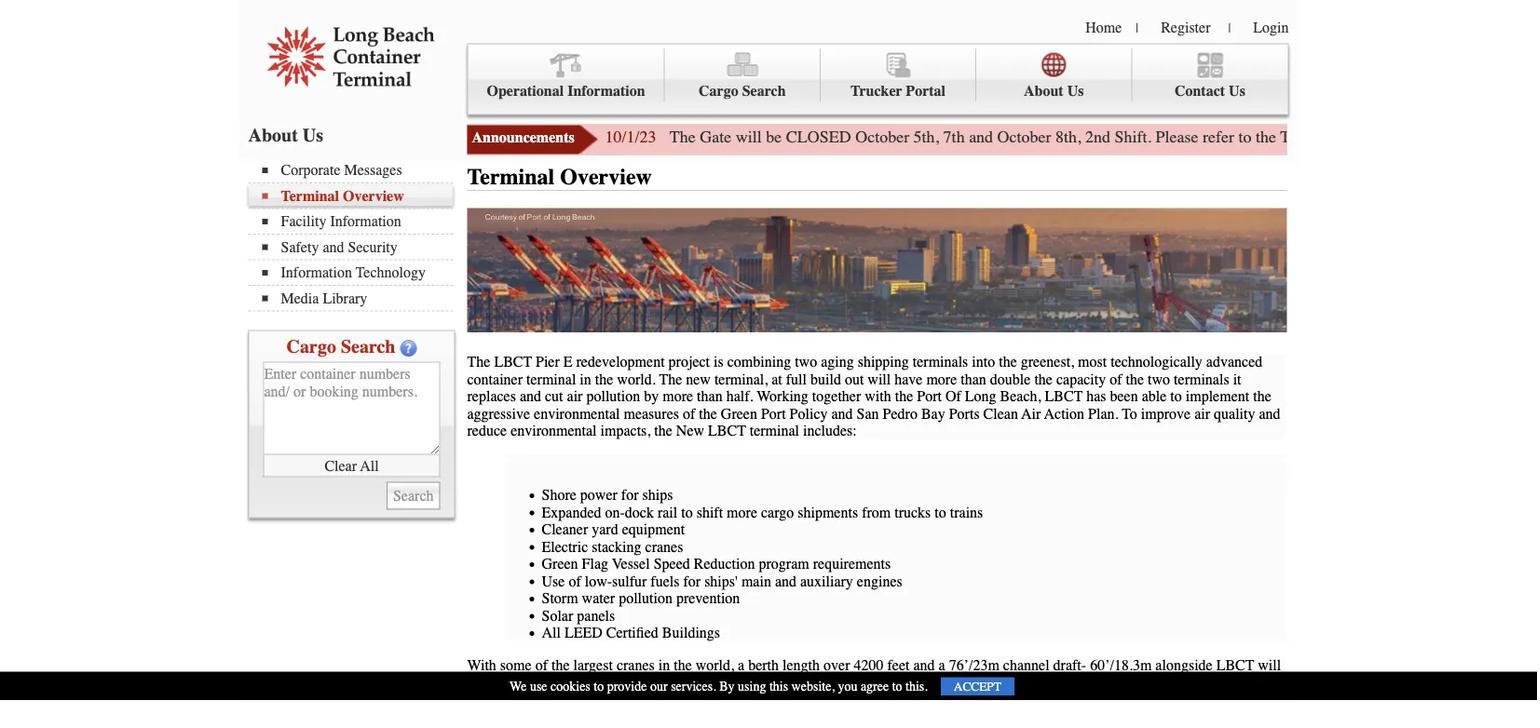 Task type: locate. For each thing, give the bounding box(es) containing it.
1 | from the left
[[1137, 21, 1139, 35]]

pollution up certified
[[619, 591, 673, 608]]

lbct
[[494, 354, 532, 371], [1045, 388, 1083, 406], [708, 423, 746, 440], [1217, 657, 1255, 674], [1146, 692, 1184, 702]]

speed
[[654, 556, 690, 573]]

1 vertical spatial water
[[716, 674, 749, 692]]

security
[[348, 239, 398, 256]]

about up corporate
[[248, 124, 298, 146]]

here
[[1102, 692, 1128, 702]]

program
[[759, 556, 810, 573]]

our
[[651, 680, 668, 695]]

2 horizontal spatial us
[[1230, 82, 1246, 100]]

double
[[991, 371, 1031, 388]]

0 horizontal spatial at
[[772, 371, 783, 388]]

this.
[[906, 680, 928, 695]]

port
[[917, 388, 942, 406], [761, 406, 786, 423]]

register
[[1162, 19, 1211, 36]]

shore
[[542, 487, 577, 504]]

largest up cookies
[[574, 657, 613, 674]]

reduce inside the lbct pier e redevelopment project is combining two aging shipping terminals into the greenest, most technologically advanced container terminal in the world. the new terminal, at full build out will have more than double the capacity of the two terminals it replaces and cut air pollution by more than half. working together with the port of long beach, lbct has been able to implement the aggressive environmental measures of the green port policy and san pedro bay ports clean air action plan. to improve air quality and reduce environmental impacts, the new lbct terminal includes:
[[467, 423, 507, 440]]

menu bar
[[467, 43, 1290, 115], [248, 160, 463, 312]]

ships left which
[[641, 674, 672, 692]]

port left of
[[917, 388, 942, 406]]

and right the safety
[[323, 239, 344, 256]]

in right the e
[[580, 371, 592, 388]]

0 vertical spatial cranes
[[646, 539, 684, 556]]

0 vertical spatial about us
[[1024, 82, 1084, 100]]

in inside the lbct pier e redevelopment project is combining two aging shipping terminals into the greenest, most technologically advanced container terminal in the world. the new terminal, at full build out will have more than double the capacity of the two terminals it replaces and cut air pollution by more than half. working together with the port of long beach, lbct has been able to implement the aggressive environmental measures of the green port policy and san pedro bay ports clean air action plan. to improve air quality and reduce environmental impacts, the new lbct terminal includes:
[[580, 371, 592, 388]]

pollution down redevelopment
[[587, 388, 641, 406]]

messages
[[344, 162, 402, 179]]

menu bar containing operational information
[[467, 43, 1290, 115]]

overview down messages
[[343, 187, 404, 205]]

hours
[[1360, 128, 1401, 147]]

0 vertical spatial be
[[766, 128, 782, 147]]

1 vertical spatial reduce
[[740, 692, 780, 702]]

overview down 10/1/23 on the top
[[560, 165, 652, 190]]

1 horizontal spatial all
[[542, 625, 561, 642]]

0 horizontal spatial dock
[[486, 692, 515, 702]]

environmental
[[534, 406, 620, 423], [511, 423, 597, 440]]

for inside with some of the largest cranes in the world, a berth length over 4200 feet and a 76'/23m channel draft- 60'/18.3m alongside lbct will be able to handle the biggest ships on the water today and any that are being contemplated for the future. we are also building the largest on dock facility in north america which will reduce truck traffic in and around the ports dramatically. we here at lbct are proud of o
[[1010, 674, 1027, 692]]

| left login link
[[1229, 21, 1232, 35]]

1 horizontal spatial overview
[[560, 165, 652, 190]]

ships up the equipment
[[643, 487, 673, 504]]

two left aging
[[795, 354, 818, 371]]

to left 'this.' on the right of page
[[893, 680, 903, 695]]

the left new
[[655, 423, 673, 440]]

water inside shore power for ships expanded on-dock rail to shift more cargo shipments from trucks to trains cleaner yard equipment electric stacking cranes green flag vessel speed reduction program requirements use of low-sulfur fuels for ships' main and auxiliary engines storm water pollution prevention solar panels all leed certified buildings
[[582, 591, 615, 608]]

1 horizontal spatial cargo
[[699, 82, 739, 100]]

0 horizontal spatial cargo
[[287, 336, 336, 357]]

1 vertical spatial search
[[341, 336, 396, 357]]

terminals
[[913, 354, 969, 371], [1175, 371, 1230, 388]]

the right with
[[895, 388, 914, 406]]

us up 10/1/23 the gate will be closed october 5th, 7th and october 8th, 2nd shift. please refer to the truck gate hours web page for further
[[1068, 82, 1084, 100]]

cookies
[[551, 680, 591, 695]]

for right accept
[[1010, 674, 1027, 692]]

facility
[[519, 692, 561, 702]]

1 horizontal spatial able
[[1142, 388, 1167, 406]]

able right 'to' at the bottom
[[1142, 388, 1167, 406]]

1 horizontal spatial about
[[1024, 82, 1064, 100]]

0 horizontal spatial search
[[341, 336, 396, 357]]

in left 'north'
[[565, 692, 576, 702]]

dock down the some
[[486, 692, 515, 702]]

1 vertical spatial cargo
[[287, 336, 336, 357]]

largest right building
[[1244, 674, 1283, 692]]

information up 10/1/23 on the top
[[568, 82, 646, 100]]

0 vertical spatial menu bar
[[467, 43, 1290, 115]]

and inside corporate messages terminal overview facility information safety and security information technology media library
[[323, 239, 344, 256]]

all left leed
[[542, 625, 561, 642]]

0 horizontal spatial are
[[867, 674, 885, 692]]

lbct left pier on the bottom left
[[494, 354, 532, 371]]

terminal down working
[[750, 423, 800, 440]]

able left the use
[[485, 674, 510, 692]]

at inside the lbct pier e redevelopment project is combining two aging shipping terminals into the greenest, most technologically advanced container terminal in the world. the new terminal, at full build out will have more than double the capacity of the two terminals it replaces and cut air pollution by more than half. working together with the port of long beach, lbct has been able to implement the aggressive environmental measures of the green port policy and san pedro bay ports clean air action plan. to improve air quality and reduce environmental impacts, the new lbct terminal includes:
[[772, 371, 783, 388]]

terminal down corporate
[[281, 187, 339, 205]]

prevention
[[677, 591, 740, 608]]

greenest,
[[1021, 354, 1075, 371]]

2 october from the left
[[998, 128, 1052, 147]]

0 vertical spatial at
[[772, 371, 783, 388]]

pollution inside shore power for ships expanded on-dock rail to shift more cargo shipments from trucks to trains cleaner yard equipment electric stacking cranes green flag vessel speed reduction program requirements use of low-sulfur fuels for ships' main and auxiliary engines storm water pollution prevention solar panels all leed certified buildings
[[619, 591, 673, 608]]

0 vertical spatial reduce
[[467, 423, 507, 440]]

the
[[1256, 128, 1277, 147], [999, 354, 1018, 371], [595, 371, 614, 388], [1035, 371, 1053, 388], [1126, 371, 1145, 388], [895, 388, 914, 406], [1254, 388, 1272, 406], [699, 406, 718, 423], [655, 423, 673, 440], [552, 657, 570, 674], [674, 657, 692, 674], [573, 674, 591, 692], [694, 674, 713, 692], [1031, 674, 1049, 692], [1222, 674, 1240, 692], [943, 692, 961, 702]]

bay
[[922, 406, 946, 423]]

alongside
[[1156, 657, 1213, 674]]

1 horizontal spatial reduce
[[740, 692, 780, 702]]

engines
[[857, 573, 903, 591]]

requirements
[[813, 556, 891, 573]]

1 horizontal spatial on
[[676, 674, 691, 692]]

1 vertical spatial pollution
[[619, 591, 673, 608]]

1 horizontal spatial cargo search
[[699, 82, 786, 100]]

all right clear
[[360, 457, 379, 475]]

1 vertical spatial able
[[485, 674, 510, 692]]

0 vertical spatial cargo
[[699, 82, 739, 100]]

cranes up fuels at the left of page
[[646, 539, 684, 556]]

us right contact
[[1230, 82, 1246, 100]]

1 vertical spatial ships
[[641, 674, 672, 692]]

rail
[[658, 504, 678, 522]]

of inside shore power for ships expanded on-dock rail to shift more cargo shipments from trucks to trains cleaner yard equipment electric stacking cranes green flag vessel speed reduction program requirements use of low-sulfur fuels for ships' main and auxiliary engines storm water pollution prevention solar panels all leed certified buildings
[[569, 573, 581, 591]]

green up storm
[[542, 556, 578, 573]]

0 horizontal spatial water
[[582, 591, 615, 608]]

0 horizontal spatial overview
[[343, 187, 404, 205]]

1 vertical spatial menu bar
[[248, 160, 463, 312]]

0 vertical spatial green
[[721, 406, 758, 423]]

1 horizontal spatial menu bar
[[467, 43, 1290, 115]]

to inside the lbct pier e redevelopment project is combining two aging shipping terminals into the greenest, most technologically advanced container terminal in the world. the new terminal, at full build out will have more than double the capacity of the two terminals it replaces and cut air pollution by more than half. working together with the port of long beach, lbct has been able to implement the aggressive environmental measures of the green port policy and san pedro bay ports clean air action plan. to improve air quality and reduce environmental impacts, the new lbct terminal includes:
[[1171, 388, 1183, 406]]

the
[[670, 128, 696, 147], [467, 354, 491, 371], [659, 371, 683, 388]]

None submit
[[387, 482, 440, 510]]

lbct down the half.
[[708, 423, 746, 440]]

1 vertical spatial green
[[542, 556, 578, 573]]

0 horizontal spatial air
[[567, 388, 583, 406]]

library
[[323, 290, 368, 307]]

water
[[582, 591, 615, 608], [716, 674, 749, 692]]

also
[[1141, 674, 1165, 692]]

storm
[[542, 591, 578, 608]]

october left 5th,
[[856, 128, 910, 147]]

1 vertical spatial information
[[330, 213, 402, 230]]

policy
[[790, 406, 828, 423]]

1 vertical spatial cargo search
[[287, 336, 396, 357]]

more right shift
[[727, 504, 758, 522]]

about us up corporate
[[248, 124, 324, 146]]

main
[[742, 573, 772, 591]]

all inside button
[[360, 457, 379, 475]]

1 horizontal spatial terminals
[[1175, 371, 1230, 388]]

1 horizontal spatial at
[[1132, 692, 1143, 702]]

air left quality
[[1195, 406, 1211, 423]]

are
[[867, 674, 885, 692], [1119, 674, 1137, 692], [1188, 692, 1206, 702]]

information up security
[[330, 213, 402, 230]]

information down the safety
[[281, 264, 352, 281]]

cut
[[545, 388, 563, 406]]

page
[[1438, 128, 1469, 147]]

is
[[714, 354, 724, 371]]

1 horizontal spatial |
[[1229, 21, 1232, 35]]

in up our
[[659, 657, 670, 674]]

able inside with some of the largest cranes in the world, a berth length over 4200 feet and a 76'/23m channel draft- 60'/18.3m alongside lbct will be able to handle the biggest ships on the water today and any that are being contemplated for the future. we are also building the largest on dock facility in north america which will reduce truck traffic in and around the ports dramatically. we here at lbct are proud of o
[[485, 674, 510, 692]]

dock inside shore power for ships expanded on-dock rail to shift more cargo shipments from trucks to trains cleaner yard equipment electric stacking cranes green flag vessel speed reduction program requirements use of low-sulfur fuels for ships' main and auxiliary engines storm water pollution prevention solar panels all leed certified buildings
[[625, 504, 654, 522]]

0 horizontal spatial october
[[856, 128, 910, 147]]

cargo search
[[699, 82, 786, 100], [287, 336, 396, 357]]

0 horizontal spatial menu bar
[[248, 160, 463, 312]]

1 vertical spatial all
[[542, 625, 561, 642]]

yard
[[592, 522, 619, 539]]

0 vertical spatial search
[[743, 82, 786, 100]]

0 horizontal spatial |
[[1137, 21, 1139, 35]]

us inside 'link'
[[1068, 82, 1084, 100]]

and inside shore power for ships expanded on-dock rail to shift more cargo shipments from trucks to trains cleaner yard equipment electric stacking cranes green flag vessel speed reduction program requirements use of low-sulfur fuels for ships' main and auxiliary engines storm water pollution prevention solar panels all leed certified buildings
[[775, 573, 797, 591]]

1 horizontal spatial us
[[1068, 82, 1084, 100]]

terminals left it
[[1175, 371, 1230, 388]]

0 horizontal spatial reduce
[[467, 423, 507, 440]]

1 a from the left
[[738, 657, 745, 674]]

will left using
[[713, 692, 736, 702]]

most
[[1078, 354, 1107, 371]]

at
[[772, 371, 783, 388], [1132, 692, 1143, 702]]

a left berth
[[738, 657, 745, 674]]

on down with
[[467, 692, 482, 702]]

0 horizontal spatial green
[[542, 556, 578, 573]]

half.
[[727, 388, 754, 406]]

terminal
[[467, 165, 555, 190], [281, 187, 339, 205]]

into
[[972, 354, 996, 371]]

1 horizontal spatial water
[[716, 674, 749, 692]]

on right our
[[676, 674, 691, 692]]

0 horizontal spatial largest
[[574, 657, 613, 674]]

lbct down alongside
[[1146, 692, 1184, 702]]

we left here on the bottom of the page
[[1079, 692, 1099, 702]]

1 horizontal spatial be
[[766, 128, 782, 147]]

portal
[[906, 82, 946, 100]]

and right main
[[775, 573, 797, 591]]

ships inside with some of the largest cranes in the world, a berth length over 4200 feet and a 76'/23m channel draft- 60'/18.3m alongside lbct will be able to handle the biggest ships on the water today and any that are being contemplated for the future. we are also building the largest on dock facility in north america which will reduce truck traffic in and around the ports dramatically. we here at lbct are proud of o
[[641, 674, 672, 692]]

than
[[961, 371, 987, 388], [697, 388, 723, 406]]

green down terminal,
[[721, 406, 758, 423]]

1 gate from the left
[[700, 128, 732, 147]]

0 vertical spatial about
[[1024, 82, 1064, 100]]

1 horizontal spatial about us
[[1024, 82, 1084, 100]]

about us up "8th,"
[[1024, 82, 1084, 100]]

1 vertical spatial terminal
[[750, 423, 800, 440]]

to left the use
[[514, 674, 525, 692]]

cranes inside with some of the largest cranes in the world, a berth length over 4200 feet and a 76'/23m channel draft- 60'/18.3m alongside lbct will be able to handle the biggest ships on the water today and any that are being contemplated for the future. we are also building the largest on dock facility in north america which will reduce truck traffic in and around the ports dramatically. we here at lbct are proud of o
[[617, 657, 655, 674]]

0 horizontal spatial gate
[[700, 128, 732, 147]]

2 gate from the left
[[1325, 128, 1356, 147]]

of up the use
[[536, 657, 548, 674]]

container
[[467, 371, 523, 388]]

water inside with some of the largest cranes in the world, a berth length over 4200 feet and a 76'/23m channel draft- 60'/18.3m alongside lbct will be able to handle the biggest ships on the water today and any that are being contemplated for the future. we are also building the largest on dock facility in north america which will reduce truck traffic in and around the ports dramatically. we here at lbct are proud of o
[[716, 674, 749, 692]]

the right it
[[1254, 388, 1272, 406]]

ships
[[643, 487, 673, 504], [641, 674, 672, 692]]

0 horizontal spatial than
[[697, 388, 723, 406]]

5th,
[[914, 128, 940, 147]]

terminal inside corporate messages terminal overview facility information safety and security information technology media library
[[281, 187, 339, 205]]

are left proud
[[1188, 692, 1206, 702]]

0 horizontal spatial terminals
[[913, 354, 969, 371]]

0 horizontal spatial be
[[467, 674, 482, 692]]

cranes up provide
[[617, 657, 655, 674]]

1 october from the left
[[856, 128, 910, 147]]

october left "8th,"
[[998, 128, 1052, 147]]

operational
[[487, 82, 564, 100]]

at right here on the bottom of the page
[[1132, 692, 1143, 702]]

1 vertical spatial dock
[[486, 692, 515, 702]]

2nd
[[1086, 128, 1111, 147]]

using
[[738, 680, 767, 695]]

will right out
[[868, 371, 891, 388]]

us for contact us link
[[1230, 82, 1246, 100]]

0 vertical spatial all
[[360, 457, 379, 475]]

of right use
[[569, 573, 581, 591]]

0 horizontal spatial more
[[663, 388, 694, 406]]

1 horizontal spatial air
[[1195, 406, 1211, 423]]

pollution inside the lbct pier e redevelopment project is combining two aging shipping terminals into the greenest, most technologically advanced container terminal in the world. the new terminal, at full build out will have more than double the capacity of the two terminals it replaces and cut air pollution by more than half. working together with the port of long beach, lbct has been able to implement the aggressive environmental measures of the green port policy and san pedro bay ports clean air action plan. to improve air quality and reduce environmental impacts, the new lbct terminal includes:
[[587, 388, 641, 406]]

0 vertical spatial pollution
[[587, 388, 641, 406]]

1 horizontal spatial dock
[[625, 504, 654, 522]]

than left the half.
[[697, 388, 723, 406]]

0 horizontal spatial terminal
[[281, 187, 339, 205]]

auxiliary
[[801, 573, 854, 591]]

clean
[[984, 406, 1019, 423]]

register link
[[1162, 19, 1211, 36]]

us up corporate
[[303, 124, 324, 146]]

terminal down announcements
[[467, 165, 555, 190]]

1 horizontal spatial october
[[998, 128, 1052, 147]]

reduce
[[467, 423, 507, 440], [740, 692, 780, 702]]

by
[[644, 388, 659, 406]]

be
[[766, 128, 782, 147], [467, 674, 482, 692]]

0 horizontal spatial cargo search
[[287, 336, 396, 357]]

cranes inside shore power for ships expanded on-dock rail to shift more cargo shipments from trucks to trains cleaner yard equipment electric stacking cranes green flag vessel speed reduction program requirements use of low-sulfur fuels for ships' main and auxiliary engines storm water pollution prevention solar panels all leed certified buildings
[[646, 539, 684, 556]]

1 vertical spatial cranes
[[617, 657, 655, 674]]

has
[[1087, 388, 1107, 406]]

technologically
[[1111, 354, 1203, 371]]

together
[[813, 388, 861, 406]]

san
[[857, 406, 880, 423]]

biggest
[[595, 674, 638, 692]]

be left closed
[[766, 128, 782, 147]]

0 vertical spatial water
[[582, 591, 615, 608]]

technology
[[356, 264, 426, 281]]

us
[[1068, 82, 1084, 100], [1230, 82, 1246, 100], [303, 124, 324, 146]]

replaces
[[467, 388, 516, 406]]

air right cut
[[567, 388, 583, 406]]

in right traffic
[[857, 692, 869, 702]]

equipment
[[622, 522, 685, 539]]

be left the some
[[467, 674, 482, 692]]

some
[[500, 657, 532, 674]]

0 vertical spatial dock
[[625, 504, 654, 522]]

the right into at the right of page
[[999, 354, 1018, 371]]

0 vertical spatial ships
[[643, 487, 673, 504]]

0 horizontal spatial terminal
[[527, 371, 576, 388]]

| right home at top
[[1137, 21, 1139, 35]]

1 vertical spatial at
[[1132, 692, 1143, 702]]

air
[[567, 388, 583, 406], [1195, 406, 1211, 423]]

1 horizontal spatial more
[[727, 504, 758, 522]]

will
[[736, 128, 762, 147], [868, 371, 891, 388], [1259, 657, 1282, 674], [713, 692, 736, 702]]

we right future.
[[1096, 674, 1115, 692]]

gate right truck
[[1325, 128, 1356, 147]]

it
[[1234, 371, 1242, 388]]

1 vertical spatial be
[[467, 674, 482, 692]]

overview
[[560, 165, 652, 190], [343, 187, 404, 205]]

than up ports at the bottom of page
[[961, 371, 987, 388]]

environmental down the e
[[534, 406, 620, 423]]

cargo
[[762, 504, 794, 522]]

at left full
[[772, 371, 783, 388]]

1 horizontal spatial a
[[939, 657, 946, 674]]

quality
[[1215, 406, 1256, 423]]

to
[[1239, 128, 1252, 147], [1171, 388, 1183, 406], [682, 504, 693, 522], [935, 504, 947, 522], [514, 674, 525, 692], [594, 680, 604, 695], [893, 680, 903, 695]]

more right have
[[927, 371, 958, 388]]

electric
[[542, 539, 588, 556]]

green inside shore power for ships expanded on-dock rail to shift more cargo shipments from trucks to trains cleaner yard equipment electric stacking cranes green flag vessel speed reduction program requirements use of low-sulfur fuels for ships' main and auxiliary engines storm water pollution prevention solar panels all leed certified buildings
[[542, 556, 578, 573]]

1 horizontal spatial gate
[[1325, 128, 1356, 147]]

0 vertical spatial cargo search
[[699, 82, 786, 100]]

working
[[757, 388, 809, 406]]

0 horizontal spatial a
[[738, 657, 745, 674]]

to left provide
[[594, 680, 604, 695]]

are right that
[[867, 674, 885, 692]]

0 horizontal spatial all
[[360, 457, 379, 475]]

handle
[[529, 674, 569, 692]]

with some of the largest cranes in the world, a berth length over 4200 feet and a 76'/23m channel draft- 60'/18.3m alongside lbct will be able to handle the biggest ships on the water today and any that are being contemplated for the future. we are also building the largest on dock facility in north america which will reduce truck traffic in and around the ports dramatically. we here at lbct are proud of o
[[467, 657, 1284, 702]]

proud
[[1210, 692, 1245, 702]]

trucker portal link
[[821, 49, 977, 102]]

1 horizontal spatial green
[[721, 406, 758, 423]]

0 horizontal spatial on
[[467, 692, 482, 702]]

1 vertical spatial about
[[248, 124, 298, 146]]

two up "improve"
[[1148, 371, 1171, 388]]

reduce down berth
[[740, 692, 780, 702]]



Task type: vqa. For each thing, say whether or not it's contained in the screenshot.
second OOL from the bottom
no



Task type: describe. For each thing, give the bounding box(es) containing it.
0 horizontal spatial us
[[303, 124, 324, 146]]

Enter container numbers and/ or booking numbers.  text field
[[263, 362, 440, 455]]

advanced
[[1207, 354, 1263, 371]]

10/1/23
[[605, 128, 657, 147]]

safety
[[281, 239, 319, 256]]

the left future.
[[1031, 674, 1049, 692]]

1 horizontal spatial port
[[917, 388, 942, 406]]

green inside the lbct pier e redevelopment project is combining two aging shipping terminals into the greenest, most technologically advanced container terminal in the world. the new terminal, at full build out will have more than double the capacity of the two terminals it replaces and cut air pollution by more than half. working together with the port of long beach, lbct has been able to implement the aggressive environmental measures of the green port policy and san pedro bay ports clean air action plan. to improve air quality and reduce environmental impacts, the new lbct terminal includes:
[[721, 406, 758, 423]]

that
[[841, 674, 863, 692]]

the right "by"
[[659, 371, 683, 388]]

media library link
[[262, 290, 453, 307]]

0 vertical spatial information
[[568, 82, 646, 100]]

traffic
[[818, 692, 853, 702]]

to right 'rail'
[[682, 504, 693, 522]]

the right double
[[1035, 371, 1053, 388]]

and down '4200'
[[872, 692, 894, 702]]

able inside the lbct pier e redevelopment project is combining two aging shipping terminals into the greenest, most technologically advanced container terminal in the world. the new terminal, at full build out will have more than double the capacity of the two terminals it replaces and cut air pollution by more than half. working together with the port of long beach, lbct has been able to implement the aggressive environmental measures of the green port policy and san pedro bay ports clean air action plan. to improve air quality and reduce environmental impacts, the new lbct terminal includes:
[[1142, 388, 1167, 406]]

10/1/23 the gate will be closed october 5th, 7th and october 8th, 2nd shift. please refer to the truck gate hours web page for further
[[605, 128, 1538, 147]]

new
[[677, 423, 705, 440]]

the left by
[[694, 674, 713, 692]]

0 horizontal spatial about
[[248, 124, 298, 146]]

world,
[[696, 657, 735, 674]]

announcements
[[472, 129, 575, 146]]

2 horizontal spatial are
[[1188, 692, 1206, 702]]

use
[[542, 573, 565, 591]]

home
[[1086, 19, 1123, 36]]

this
[[770, 680, 789, 695]]

the left truck
[[1256, 128, 1277, 147]]

and up 'this.' on the right of page
[[914, 657, 935, 674]]

and right 7th
[[969, 128, 994, 147]]

2 horizontal spatial more
[[927, 371, 958, 388]]

60'/18.3m
[[1091, 657, 1152, 674]]

shift.
[[1115, 128, 1152, 147]]

and left san
[[832, 406, 853, 423]]

will down 'cargo search' link
[[736, 128, 762, 147]]

use
[[530, 680, 548, 695]]

refer
[[1203, 128, 1235, 147]]

clear
[[325, 457, 357, 475]]

includes:
[[803, 423, 857, 440]]

build
[[811, 371, 842, 388]]

1 horizontal spatial terminal
[[750, 423, 800, 440]]

the right the handle in the left of the page
[[573, 674, 591, 692]]

ships inside shore power for ships expanded on-dock rail to shift more cargo shipments from trucks to trains cleaner yard equipment electric stacking cranes green flag vessel speed reduction program requirements use of low-sulfur fuels for ships' main and auxiliary engines storm water pollution prevention solar panels all leed certified buildings
[[643, 487, 673, 504]]

1 horizontal spatial are
[[1119, 674, 1137, 692]]

been
[[1111, 388, 1139, 406]]

to left trains
[[935, 504, 947, 522]]

the up cookies
[[552, 657, 570, 674]]

at inside with some of the largest cranes in the world, a berth length over 4200 feet and a 76'/23m channel draft- 60'/18.3m alongside lbct will be able to handle the biggest ships on the water today and any that are being contemplated for the future. we are also building the largest on dock facility in north america which will reduce truck traffic in and around the ports dramatically. we here at lbct are proud of o
[[1132, 692, 1143, 702]]

e
[[564, 354, 573, 371]]

stacking
[[592, 539, 642, 556]]

login link
[[1254, 19, 1290, 36]]

will inside the lbct pier e redevelopment project is combining two aging shipping terminals into the greenest, most technologically advanced container terminal in the world. the new terminal, at full build out will have more than double the capacity of the two terminals it replaces and cut air pollution by more than half. working together with the port of long beach, lbct has been able to implement the aggressive environmental measures of the green port policy and san pedro bay ports clean air action plan. to improve air quality and reduce environmental impacts, the new lbct terminal includes:
[[868, 371, 891, 388]]

lbct left has
[[1045, 388, 1083, 406]]

buildings
[[663, 625, 721, 642]]

0 horizontal spatial two
[[795, 354, 818, 371]]

2 | from the left
[[1229, 21, 1232, 35]]

and left cut
[[520, 388, 542, 406]]

draft-
[[1054, 657, 1087, 674]]

of right proud
[[1248, 692, 1261, 702]]

the up replaces
[[467, 354, 491, 371]]

action
[[1045, 406, 1085, 423]]

0 vertical spatial terminal
[[527, 371, 576, 388]]

lbct up proud
[[1217, 657, 1255, 674]]

cargo search link
[[665, 49, 821, 102]]

reduction
[[694, 556, 755, 573]]

building
[[1168, 674, 1218, 692]]

contact
[[1175, 82, 1226, 100]]

contemplated
[[925, 674, 1006, 692]]

corporate
[[281, 162, 341, 179]]

contact us link
[[1133, 49, 1289, 102]]

corporate messages link
[[262, 162, 453, 179]]

website,
[[792, 680, 835, 695]]

us for about us 'link'
[[1068, 82, 1084, 100]]

all inside shore power for ships expanded on-dock rail to shift more cargo shipments from trucks to trains cleaner yard equipment electric stacking cranes green flag vessel speed reduction program requirements use of low-sulfur fuels for ships' main and auxiliary engines storm water pollution prevention solar panels all leed certified buildings
[[542, 625, 561, 642]]

long
[[965, 388, 997, 406]]

1 horizontal spatial search
[[743, 82, 786, 100]]

for right fuels at the left of page
[[684, 573, 701, 591]]

dock inside with some of the largest cranes in the world, a berth length over 4200 feet and a 76'/23m channel draft- 60'/18.3m alongside lbct will be able to handle the biggest ships on the water today and any that are being contemplated for the future. we are also building the largest on dock facility in north america which will reduce truck traffic in and around the ports dramatically. we here at lbct are proud of o
[[486, 692, 515, 702]]

0 horizontal spatial port
[[761, 406, 786, 423]]

north
[[580, 692, 615, 702]]

air
[[1022, 406, 1041, 423]]

1 horizontal spatial than
[[961, 371, 987, 388]]

the down the new
[[699, 406, 718, 423]]

to right refer
[[1239, 128, 1252, 147]]

overview inside corporate messages terminal overview facility information safety and security information technology media library
[[343, 187, 404, 205]]

to
[[1123, 406, 1138, 423]]

the left ports
[[943, 692, 961, 702]]

for right page
[[1474, 128, 1493, 147]]

1 horizontal spatial largest
[[1244, 674, 1283, 692]]

of right has
[[1110, 371, 1123, 388]]

we use cookies to provide our services. by using this website, you agree to this.
[[510, 680, 928, 695]]

1 horizontal spatial terminal
[[467, 165, 555, 190]]

shore power for ships expanded on-dock rail to shift more cargo shipments from trucks to trains cleaner yard equipment electric stacking cranes green flag vessel speed reduction program requirements use of low-sulfur fuels for ships' main and auxiliary engines storm water pollution prevention solar panels all leed certified buildings
[[542, 487, 984, 642]]

being
[[889, 674, 922, 692]]

terminal,
[[715, 371, 768, 388]]

home link
[[1086, 19, 1123, 36]]

length
[[783, 657, 820, 674]]

safety and security link
[[262, 239, 453, 256]]

for right power
[[622, 487, 639, 504]]

operational information
[[487, 82, 646, 100]]

from
[[862, 504, 891, 522]]

to inside with some of the largest cranes in the world, a berth length over 4200 feet and a 76'/23m channel draft- 60'/18.3m alongside lbct will be able to handle the biggest ships on the water today and any that are being contemplated for the future. we are also building the largest on dock facility in north america which will reduce truck traffic in and around the ports dramatically. we here at lbct are proud of o
[[514, 674, 525, 692]]

the right building
[[1222, 674, 1240, 692]]

menu bar containing corporate messages
[[248, 160, 463, 312]]

we left the use
[[510, 680, 527, 695]]

corporate messages terminal overview facility information safety and security information technology media library
[[281, 162, 426, 307]]

be inside with some of the largest cranes in the world, a berth length over 4200 feet and a 76'/23m channel draft- 60'/18.3m alongside lbct will be able to handle the biggest ships on the water today and any that are being contemplated for the future. we are also building the largest on dock facility in north america which will reduce truck traffic in and around the ports dramatically. we here at lbct are proud of o
[[467, 674, 482, 692]]

will right building
[[1259, 657, 1282, 674]]

about inside 'link'
[[1024, 82, 1064, 100]]

the up services.
[[674, 657, 692, 674]]

reduce inside with some of the largest cranes in the world, a berth length over 4200 feet and a 76'/23m channel draft- 60'/18.3m alongside lbct will be able to handle the biggest ships on the water today and any that are being contemplated for the future. we are also building the largest on dock facility in north america which will reduce truck traffic in and around the ports dramatically. we here at lbct are proud of o
[[740, 692, 780, 702]]

impacts,
[[601, 423, 651, 440]]

more inside shore power for ships expanded on-dock rail to shift more cargo shipments from trucks to trains cleaner yard equipment electric stacking cranes green flag vessel speed reduction program requirements use of low-sulfur fuels for ships' main and auxiliary engines storm water pollution prevention solar panels all leed certified buildings
[[727, 504, 758, 522]]

and right quality
[[1260, 406, 1281, 423]]

about us link
[[977, 49, 1133, 102]]

1 horizontal spatial two
[[1148, 371, 1171, 388]]

project
[[669, 354, 710, 371]]

login
[[1254, 19, 1290, 36]]

on-
[[605, 504, 625, 522]]

plan.
[[1089, 406, 1119, 423]]

panels
[[577, 608, 615, 625]]

have
[[895, 371, 923, 388]]

shipping
[[858, 354, 910, 371]]

leed
[[565, 625, 603, 642]]

the left world. on the bottom left of the page
[[595, 371, 614, 388]]

aging
[[821, 354, 854, 371]]

trucks
[[895, 504, 931, 522]]

truck
[[783, 692, 814, 702]]

2 vertical spatial information
[[281, 264, 352, 281]]

trains
[[951, 504, 984, 522]]

improve
[[1142, 406, 1191, 423]]

channel
[[1004, 657, 1050, 674]]

2 a from the left
[[939, 657, 946, 674]]

about us inside 'link'
[[1024, 82, 1084, 100]]

the lbct pier e redevelopment project is combining two aging shipping terminals into the greenest, most technologically advanced container terminal in the world. the new terminal, at full build out will have more than double the capacity of the two terminals it replaces and cut air pollution by more than half. working together with the port of long beach, lbct has been able to implement the aggressive environmental measures of the green port policy and san pedro bay ports clean air action plan. to improve air quality and reduce environmental impacts, the new lbct terminal includes:
[[467, 354, 1281, 440]]

the right 10/1/23 on the top
[[670, 128, 696, 147]]

ports
[[965, 692, 995, 702]]

1 vertical spatial about us
[[248, 124, 324, 146]]

shipments
[[798, 504, 859, 522]]

feet
[[888, 657, 910, 674]]

and right this
[[790, 674, 812, 692]]

solar
[[542, 608, 573, 625]]

of down the new
[[683, 406, 696, 423]]

full
[[786, 371, 807, 388]]

closed
[[786, 128, 852, 147]]

america
[[618, 692, 669, 702]]

environmental down cut
[[511, 423, 597, 440]]

76'/23m
[[949, 657, 1000, 674]]

the up 'to' at the bottom
[[1126, 371, 1145, 388]]

accept
[[954, 680, 1002, 694]]

facility
[[281, 213, 327, 230]]



